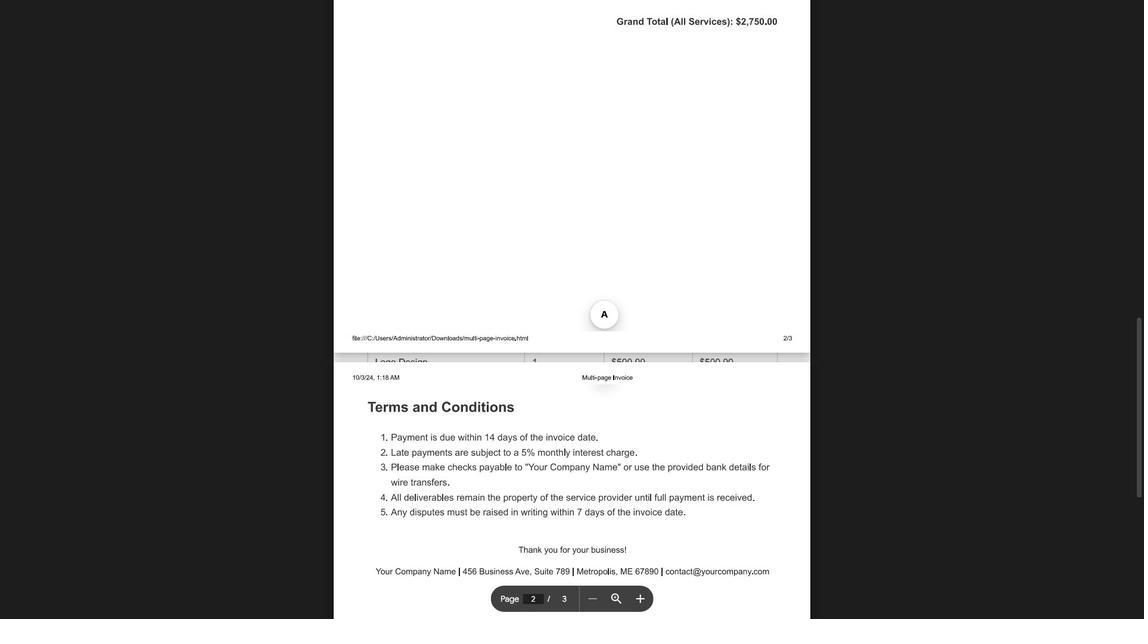 Task type: describe. For each thing, give the bounding box(es) containing it.
page 2 of 3 element
[[491, 586, 580, 612]]

zoom out image
[[586, 592, 600, 606]]

pdf icon image
[[14, 14, 24, 24]]

Page is 2 text field
[[523, 594, 544, 604]]



Task type: locate. For each thing, give the bounding box(es) containing it.
quick sharing actions image
[[1079, 19, 1084, 21]]

zoom in image
[[633, 592, 648, 606]]

fit to width image
[[609, 592, 624, 606]]

application
[[0, 0, 1145, 619]]

showing viewer. element
[[0, 0, 1145, 619]]



Task type: vqa. For each thing, say whether or not it's contained in the screenshot.
Fit to width image
yes



